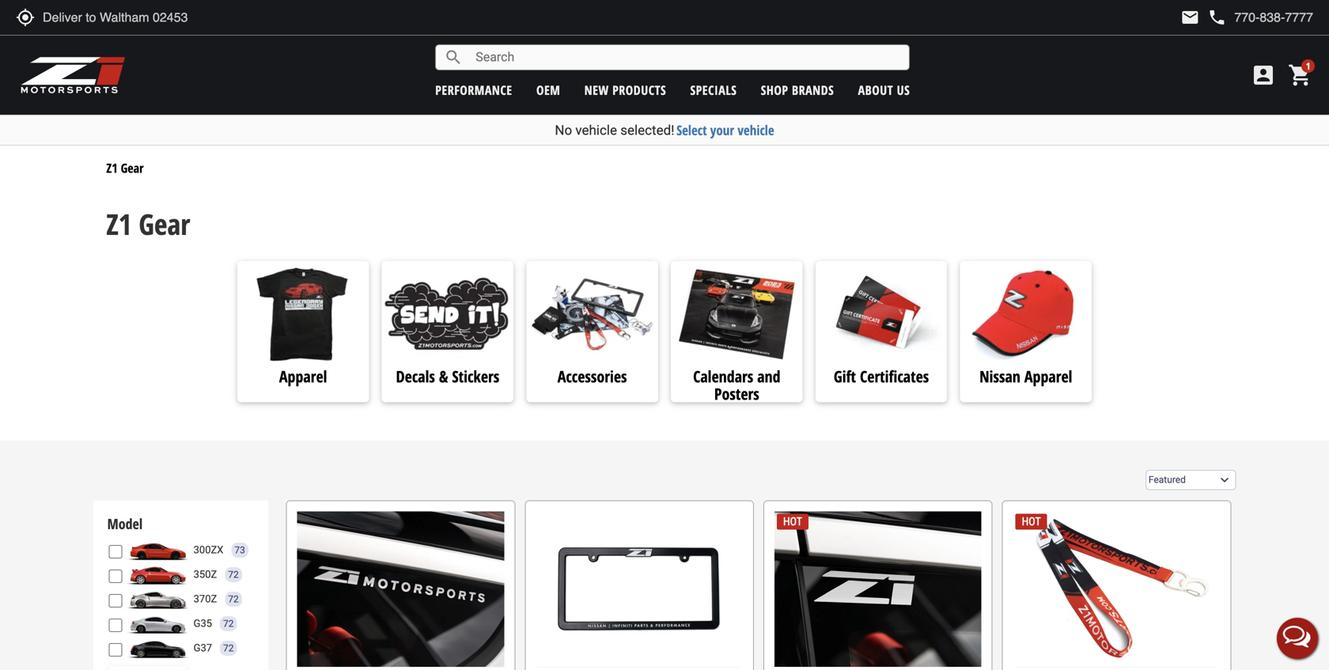 Task type: vqa. For each thing, say whether or not it's contained in the screenshot.
Shop brands "link"
yes



Task type: locate. For each thing, give the bounding box(es) containing it.
my_location
[[16, 8, 35, 27]]

select your vehicle link
[[677, 121, 775, 139]]

z1 gear link
[[106, 159, 144, 176]]

72 right 'g35'
[[223, 618, 234, 630]]

72 right g37
[[223, 643, 234, 654]]

vehicle right your
[[738, 121, 775, 139]]

mail link
[[1181, 8, 1200, 27]]

None checkbox
[[109, 570, 122, 583], [109, 594, 122, 608], [109, 643, 122, 657], [109, 570, 122, 583], [109, 594, 122, 608], [109, 643, 122, 657]]

gift certificates link
[[816, 365, 948, 388]]

72
[[228, 569, 239, 580], [228, 594, 239, 605], [223, 618, 234, 630], [223, 643, 234, 654]]

apparel
[[279, 365, 327, 387], [1025, 365, 1073, 387]]

stickers
[[452, 365, 500, 387]]

&
[[439, 365, 448, 387]]

infiniti g35 coupe sedan v35 v36 skyline 2003 2004 2005 2006 2007 2008 3.5l vq35de revup rev up vq35hr z1 motorsports image
[[126, 614, 190, 634]]

0 vertical spatial z1 gear
[[106, 159, 144, 176]]

shopping_cart link
[[1284, 63, 1314, 88]]

z1 motorsports logo image
[[20, 55, 126, 95]]

nissan apparel link
[[960, 365, 1092, 388]]

shopping_cart
[[1288, 63, 1314, 88]]

calendars
[[693, 365, 754, 387]]

z1 gear
[[106, 159, 144, 176], [106, 204, 190, 243]]

posters
[[715, 383, 760, 405]]

no vehicle selected! select your vehicle
[[555, 121, 775, 139]]

account_box link
[[1247, 63, 1281, 88]]

g37
[[194, 642, 212, 654]]

mail phone
[[1181, 8, 1227, 27]]

gear
[[121, 159, 144, 176], [139, 204, 190, 243]]

1 z1 gear from the top
[[106, 159, 144, 176]]

1 vertical spatial z1 gear
[[106, 204, 190, 243]]

z1
[[106, 159, 118, 176], [106, 204, 132, 243]]

brands
[[792, 82, 834, 99]]

specials link
[[691, 82, 737, 99]]

new
[[585, 82, 609, 99]]

300zx
[[194, 544, 224, 556]]

2 apparel from the left
[[1025, 365, 1073, 387]]

72 for 350z
[[228, 569, 239, 580]]

0 vertical spatial z1
[[106, 159, 118, 176]]

vehicle right the 'no'
[[576, 122, 617, 138]]

1 horizontal spatial vehicle
[[738, 121, 775, 139]]

mail
[[1181, 8, 1200, 27]]

0 horizontal spatial vehicle
[[576, 122, 617, 138]]

370z
[[194, 593, 217, 605]]

about us link
[[858, 82, 910, 99]]

g35
[[194, 618, 212, 630]]

0 horizontal spatial apparel
[[279, 365, 327, 387]]

None checkbox
[[109, 545, 122, 559], [109, 619, 122, 632], [109, 545, 122, 559], [109, 619, 122, 632]]

72 for g35
[[223, 618, 234, 630]]

73
[[235, 545, 245, 556]]

shop brands
[[761, 82, 834, 99]]

accessories
[[558, 365, 627, 387]]

accessories link
[[527, 365, 658, 388]]

72 down the 73
[[228, 569, 239, 580]]

1 vertical spatial gear
[[139, 204, 190, 243]]

2 z1 from the top
[[106, 204, 132, 243]]

oem
[[537, 82, 561, 99]]

vehicle
[[738, 121, 775, 139], [576, 122, 617, 138]]

72 for g37
[[223, 643, 234, 654]]

1 horizontal spatial apparel
[[1025, 365, 1073, 387]]

350z
[[194, 569, 217, 581]]

1 vertical spatial z1
[[106, 204, 132, 243]]

nissan apparel
[[980, 365, 1073, 387]]

new products
[[585, 82, 667, 99]]

phone link
[[1208, 8, 1314, 27]]

72 right 370z in the bottom left of the page
[[228, 594, 239, 605]]

2 z1 gear from the top
[[106, 204, 190, 243]]

infiniti g37 coupe sedan convertible v36 cv36 hv36 skyline 2008 2009 2010 2011 2012 2013 3.7l vq37vhr z1 motorsports image
[[126, 638, 190, 659]]

account_box
[[1251, 63, 1277, 88]]

oem link
[[537, 82, 561, 99]]



Task type: describe. For each thing, give the bounding box(es) containing it.
model
[[107, 515, 143, 534]]

specials
[[691, 82, 737, 99]]

new products link
[[585, 82, 667, 99]]

decals
[[396, 365, 435, 387]]

gift
[[834, 365, 856, 387]]

decals & stickers
[[396, 365, 500, 387]]

about
[[858, 82, 894, 99]]

phone
[[1208, 8, 1227, 27]]

certificates
[[860, 365, 929, 387]]

and
[[758, 365, 781, 387]]

shop
[[761, 82, 789, 99]]

nissan
[[980, 365, 1021, 387]]

performance
[[435, 82, 513, 99]]

decals & stickers link
[[382, 365, 514, 388]]

vehicle inside no vehicle selected! select your vehicle
[[576, 122, 617, 138]]

nissan 370z z34 2009 2010 2011 2012 2013 2014 2015 2016 2017 2018 2019 3.7l vq37vhr vhr nismo z1 motorsports image
[[126, 589, 190, 610]]

no
[[555, 122, 572, 138]]

gift certificates
[[834, 365, 929, 387]]

select
[[677, 121, 707, 139]]

1 z1 from the top
[[106, 159, 118, 176]]

products
[[613, 82, 667, 99]]

about us
[[858, 82, 910, 99]]

1 apparel from the left
[[279, 365, 327, 387]]

calendars and posters link
[[671, 365, 803, 405]]

nissan 300zx z32 1990 1991 1992 1993 1994 1995 1996 vg30dett vg30de twin turbo non turbo z1 motorsports image
[[126, 540, 190, 561]]

us
[[897, 82, 910, 99]]

apparel link
[[237, 365, 369, 388]]

search
[[444, 48, 463, 67]]

0 vertical spatial gear
[[121, 159, 144, 176]]

performance link
[[435, 82, 513, 99]]

Search search field
[[463, 45, 910, 70]]

nissan 350z z33 2003 2004 2005 2006 2007 2008 2009 vq35de 3.5l revup rev up vq35hr nismo z1 motorsports image
[[126, 565, 190, 585]]

shop brands link
[[761, 82, 834, 99]]

calendars and posters
[[693, 365, 781, 405]]

72 for 370z
[[228, 594, 239, 605]]

your
[[711, 121, 735, 139]]

selected!
[[621, 122, 675, 138]]



